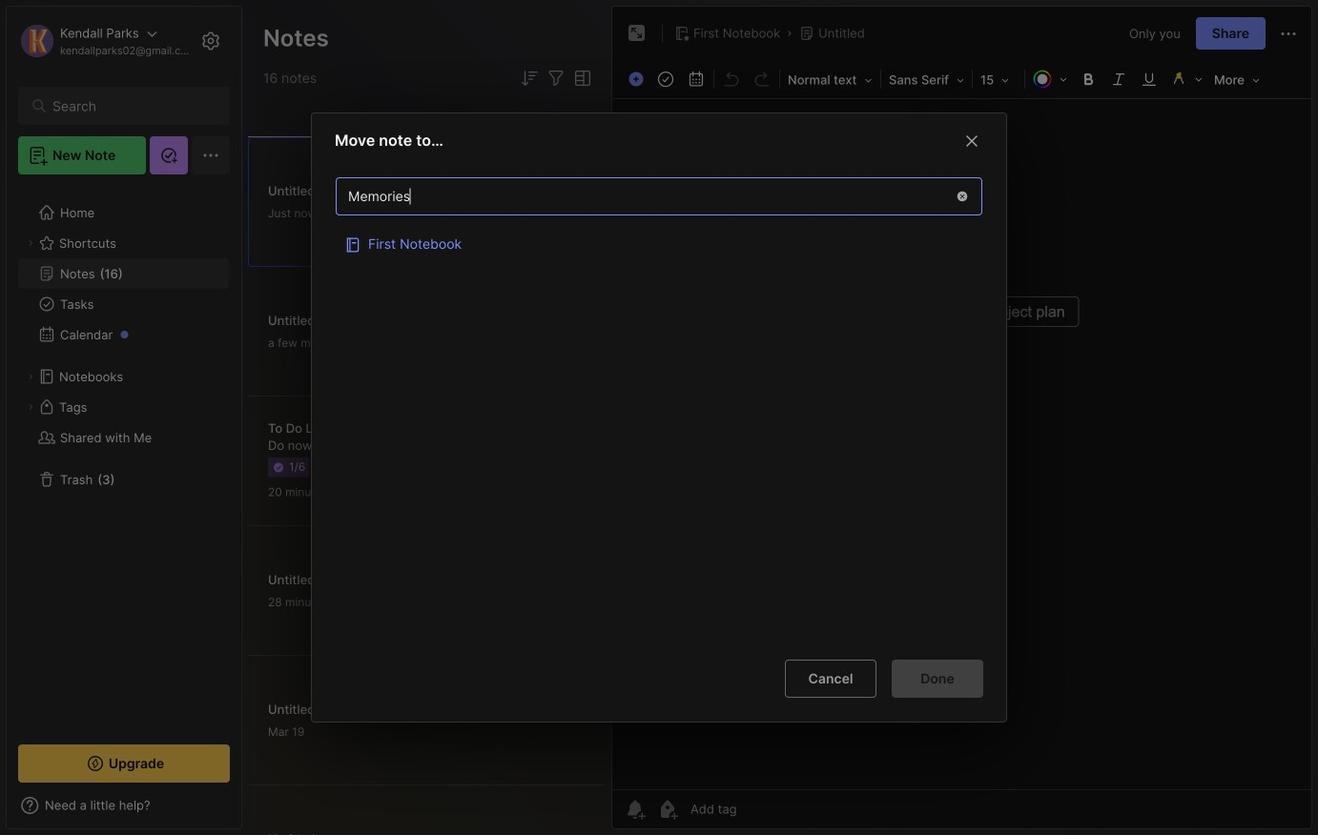 Task type: vqa. For each thing, say whether or not it's contained in the screenshot.
the ideas
no



Task type: locate. For each thing, give the bounding box(es) containing it.
close image
[[961, 130, 984, 153]]

tab list
[[248, 99, 606, 137]]

insert image
[[624, 67, 651, 92]]

cell inside find a location field
[[336, 225, 983, 263]]

calendar event image
[[683, 66, 710, 93]]

main element
[[0, 0, 248, 836]]

heading level image
[[782, 67, 879, 92]]

None search field
[[52, 94, 205, 117]]

tree
[[7, 186, 241, 728]]

add a reminder image
[[624, 798, 647, 821]]

bold image
[[1075, 66, 1102, 93]]

Find a location… text field
[[337, 181, 944, 212]]

add tag image
[[656, 798, 679, 821]]

cell
[[336, 225, 983, 263]]

font size image
[[975, 67, 1023, 92]]

Search text field
[[52, 97, 205, 115]]

none search field inside main element
[[52, 94, 205, 117]]

highlight image
[[1165, 66, 1209, 93]]



Task type: describe. For each thing, give the bounding box(es) containing it.
more image
[[1209, 67, 1266, 92]]

tree inside main element
[[7, 186, 241, 728]]

task image
[[653, 66, 679, 93]]

expand notebooks image
[[25, 371, 36, 383]]

underline image
[[1136, 66, 1163, 93]]

expand tags image
[[25, 402, 36, 413]]

settings image
[[199, 30, 222, 52]]

Note Editor text field
[[612, 98, 1312, 790]]

expand note image
[[626, 22, 649, 45]]

font family image
[[883, 67, 970, 92]]

Find a location field
[[326, 168, 992, 645]]

italic image
[[1106, 66, 1132, 93]]

note window element
[[612, 6, 1313, 830]]

font color image
[[1027, 66, 1073, 93]]



